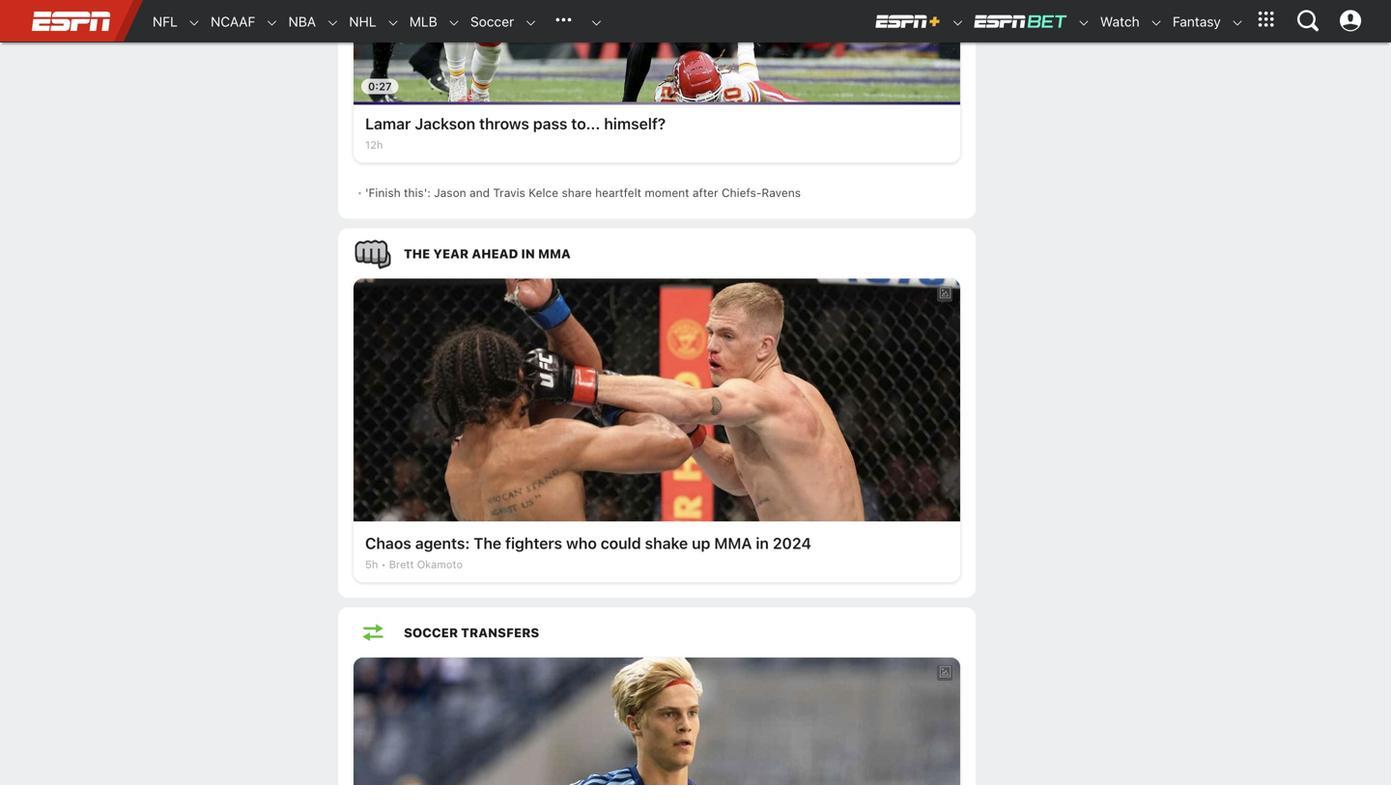 Task type: vqa. For each thing, say whether or not it's contained in the screenshot.
agents:
yes



Task type: locate. For each thing, give the bounding box(es) containing it.
chaos agents: the fighters who could shake up mma in 2024
[[365, 535, 812, 553]]

ncaaf
[[211, 14, 255, 29]]

nhl link
[[339, 1, 376, 43]]

the
[[404, 247, 430, 261]]

soccer
[[404, 626, 458, 640]]

chiefs-
[[722, 186, 762, 200]]

mma right in
[[538, 247, 571, 261]]

in
[[756, 535, 769, 553]]

okamoto
[[417, 559, 463, 571]]

in
[[521, 247, 535, 261]]

to...
[[571, 115, 600, 133]]

0 horizontal spatial mma
[[538, 247, 571, 261]]

mlb link
[[400, 1, 437, 43]]

jackson
[[415, 115, 476, 133]]

ravens
[[762, 186, 801, 200]]

mma
[[538, 247, 571, 261], [714, 535, 752, 553]]

year
[[433, 247, 469, 261]]

mma left in
[[714, 535, 752, 553]]

ahead
[[472, 247, 518, 261]]

0 vertical spatial mma
[[538, 247, 571, 261]]

lamar
[[365, 115, 411, 133]]

'finish
[[365, 186, 401, 200]]

'finish this': jason and travis kelce share heartfelt moment after chiefs-ravens link
[[365, 178, 957, 207]]

1 vertical spatial mma
[[714, 535, 752, 553]]

travis
[[493, 186, 526, 200]]

heartfelt
[[595, 186, 642, 200]]

brett
[[389, 559, 414, 571]]

share
[[562, 186, 592, 200]]

mlb
[[410, 14, 437, 29]]

watch link
[[1091, 1, 1140, 43]]

0:27
[[368, 80, 392, 93]]

nba
[[288, 14, 316, 29]]

jason
[[434, 186, 466, 200]]

the year ahead in mma
[[404, 247, 571, 261]]

'finish this': jason and travis kelce share heartfelt moment after chiefs-ravens
[[365, 186, 801, 200]]

fantasy link
[[1163, 1, 1221, 43]]

after
[[693, 186, 719, 200]]



Task type: describe. For each thing, give the bounding box(es) containing it.
nba link
[[279, 1, 316, 43]]

pass
[[533, 115, 568, 133]]

throws
[[479, 115, 529, 133]]

12h
[[365, 139, 383, 151]]

5h
[[365, 559, 378, 571]]

himself?
[[604, 115, 666, 133]]

fighters
[[505, 535, 562, 553]]

agents:
[[415, 535, 470, 553]]

transfers
[[461, 626, 540, 640]]

soccer
[[471, 14, 514, 29]]

soccer transfers
[[404, 626, 540, 640]]

soccer link
[[461, 1, 514, 43]]

and
[[470, 186, 490, 200]]

who
[[566, 535, 597, 553]]

kelce
[[529, 186, 559, 200]]

shake
[[645, 535, 688, 553]]

watch
[[1100, 14, 1140, 29]]

up
[[692, 535, 711, 553]]

could
[[601, 535, 641, 553]]

chaos
[[365, 535, 411, 553]]

ncaaf link
[[201, 1, 255, 43]]

moment
[[645, 186, 690, 200]]

brett okamoto
[[389, 559, 463, 571]]

the
[[474, 535, 502, 553]]

nhl
[[349, 14, 376, 29]]

fantasy
[[1173, 14, 1221, 29]]

lamar jackson throws pass to... himself?
[[365, 115, 666, 133]]

2024
[[773, 535, 812, 553]]

nfl link
[[143, 1, 178, 43]]

1 horizontal spatial mma
[[714, 535, 752, 553]]

this':
[[404, 186, 431, 200]]

nfl
[[153, 14, 178, 29]]



